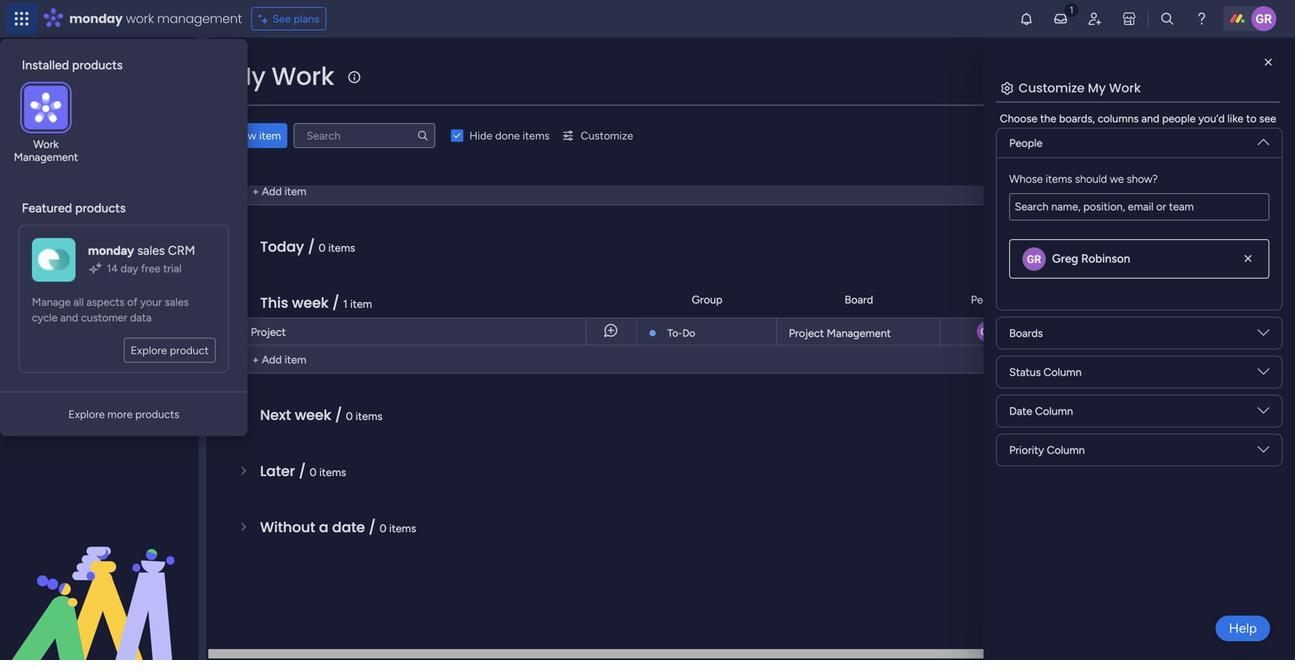 Task type: vqa. For each thing, say whether or not it's contained in the screenshot.
Verified by VISA image
no



Task type: describe. For each thing, give the bounding box(es) containing it.
items inside today / 0 items
[[329, 241, 355, 254]]

task
[[251, 157, 272, 170]]

home link
[[9, 47, 189, 72]]

my for my work
[[36, 79, 51, 92]]

hide done items
[[470, 129, 550, 142]]

help
[[1230, 620, 1258, 636]]

explore more products button
[[62, 402, 186, 427]]

new folder list box
[[0, 150, 199, 275]]

my work
[[230, 59, 334, 94]]

see
[[273, 12, 291, 25]]

14 day free trial
[[107, 262, 182, 275]]

Search name, position, email or team text field
[[1010, 193, 1270, 221]]

project for project
[[251, 325, 286, 339]]

status column
[[1010, 365, 1082, 379]]

free
[[141, 262, 161, 275]]

1 inside overdue / 1 item
[[335, 129, 340, 142]]

favorites
[[33, 122, 86, 137]]

aspects
[[86, 295, 125, 309]]

installed
[[22, 58, 69, 72]]

hide
[[470, 129, 493, 142]]

my work
[[36, 79, 77, 92]]

date
[[332, 517, 365, 537]]

date column
[[1010, 404, 1074, 418]]

robinson
[[1082, 252, 1131, 266]]

cycle
[[32, 311, 58, 324]]

project for project management
[[789, 327, 825, 340]]

update feed image
[[1054, 11, 1069, 26]]

done
[[495, 129, 520, 142]]

my inside main content
[[1089, 79, 1107, 97]]

status for status
[[1183, 125, 1214, 138]]

none search field inside main content
[[294, 123, 435, 148]]

work management image
[[24, 86, 68, 130]]

work inside work management
[[33, 138, 59, 151]]

1 vertical spatial 1
[[275, 157, 279, 170]]

see plans button
[[251, 7, 327, 30]]

week for this
[[292, 293, 329, 313]]

plans
[[294, 12, 320, 25]]

later / 0 items
[[260, 461, 346, 481]]

day
[[121, 262, 138, 275]]

23
[[1093, 157, 1104, 169]]

on
[[1209, 157, 1221, 170]]

help image
[[1195, 11, 1210, 26]]

choose the boards, columns and people you'd like to see
[[1001, 112, 1277, 125]]

item inside overdue / 1 item
[[342, 129, 364, 142]]

folder
[[54, 161, 84, 174]]

featured
[[22, 201, 72, 215]]

monday for monday sales crm
[[88, 243, 134, 258]]

help button
[[1217, 616, 1271, 641]]

1 add from the top
[[262, 185, 282, 198]]

lottie animation image
[[0, 503, 199, 660]]

we
[[1111, 172, 1125, 185]]

people
[[1163, 112, 1196, 125]]

should
[[1076, 172, 1108, 185]]

monday sales crm
[[88, 243, 195, 258]]

/ right overdue
[[324, 125, 332, 145]]

and inside manage all aspects of your sales cycle and customer data
[[60, 311, 78, 324]]

next week / 0 items
[[260, 405, 383, 425]]

explore more products
[[68, 408, 179, 421]]

v2 star 2 image
[[15, 120, 27, 139]]

boards
[[1010, 327, 1044, 340]]

new item button
[[228, 123, 287, 148]]

see
[[1260, 112, 1277, 125]]

1 image
[[1065, 1, 1079, 18]]

greg robinson link
[[1053, 252, 1131, 266]]

customize for customize my work
[[1019, 79, 1085, 97]]

task 1
[[251, 157, 279, 170]]

0 vertical spatial greg robinson image
[[1252, 6, 1277, 31]]

column for date column
[[1036, 404, 1074, 418]]

crm
[[168, 243, 195, 258]]

favorites button
[[11, 116, 152, 143]]

board
[[845, 293, 874, 306]]

1 inside this week / 1 item
[[343, 297, 348, 311]]

customer
[[81, 311, 127, 324]]

search everything image
[[1160, 11, 1176, 26]]

new folder
[[28, 161, 84, 174]]

Filter dashboard by text search field
[[294, 123, 435, 148]]

invite members image
[[1088, 11, 1103, 26]]

customize my work
[[1019, 79, 1142, 97]]

my for my work
[[230, 59, 266, 94]]

to-
[[668, 327, 683, 339]]

/ right today at the left top of page
[[308, 237, 315, 257]]

2 + from the top
[[252, 353, 259, 366]]

item inside new item button
[[259, 129, 281, 142]]

my work link
[[9, 73, 189, 98]]

work management
[[14, 138, 78, 163]]

today
[[260, 237, 304, 257]]

working
[[1166, 157, 1206, 170]]

it
[[1224, 157, 1231, 170]]

new for new folder
[[28, 161, 51, 174]]

your
[[140, 295, 162, 309]]

project management link
[[787, 318, 931, 345]]

/ right next
[[335, 405, 342, 425]]

14
[[107, 262, 118, 275]]

choose
[[1001, 112, 1038, 125]]

trial
[[163, 262, 182, 275]]

date for date column
[[1010, 404, 1033, 418]]

to
[[1247, 112, 1257, 125]]

priority column
[[1010, 443, 1086, 457]]

0 vertical spatial sales
[[137, 243, 165, 258]]

v2 overdue deadline image
[[1040, 156, 1053, 171]]

to-do
[[668, 327, 696, 339]]

1 horizontal spatial work
[[272, 59, 334, 94]]

new for new item
[[234, 129, 257, 142]]

explore product
[[131, 344, 209, 357]]

monday marketplace image
[[1122, 11, 1138, 26]]

0 inside later / 0 items
[[310, 466, 317, 479]]

installed products
[[22, 58, 123, 72]]

home
[[34, 53, 64, 66]]



Task type: locate. For each thing, give the bounding box(es) containing it.
explore for explore more products
[[68, 408, 105, 421]]

1 vertical spatial and
[[60, 311, 78, 324]]

0 vertical spatial +
[[252, 185, 259, 198]]

0 vertical spatial status
[[1183, 125, 1214, 138]]

1 horizontal spatial my
[[230, 59, 266, 94]]

you'd
[[1199, 112, 1226, 125]]

add down task 1 on the left of page
[[262, 185, 282, 198]]

project management
[[789, 327, 892, 340]]

1 vertical spatial dapulse dropdown down arrow image
[[1259, 366, 1270, 383]]

management for project
[[827, 327, 892, 340]]

new left folder
[[28, 161, 51, 174]]

status up working on it
[[1183, 125, 1214, 138]]

column up 'date column'
[[1044, 365, 1082, 379]]

3 dapulse dropdown down arrow image from the top
[[1259, 405, 1270, 422]]

1 horizontal spatial customize
[[1019, 79, 1085, 97]]

0 horizontal spatial status
[[1010, 365, 1042, 379]]

monday work management
[[69, 10, 242, 27]]

dapulse dropdown down arrow image for boards
[[1259, 327, 1270, 344]]

add up next
[[262, 353, 282, 366]]

main content containing overdue /
[[204, 37, 1296, 660]]

sales right the your
[[165, 295, 189, 309]]

0 horizontal spatial and
[[60, 311, 78, 324]]

None text field
[[1010, 193, 1270, 221]]

1 dapulse dropdown down arrow image from the top
[[1259, 130, 1270, 148]]

new inside new item button
[[234, 129, 257, 142]]

week right this
[[292, 293, 329, 313]]

item
[[259, 129, 281, 142], [342, 129, 364, 142], [285, 185, 307, 198], [350, 297, 372, 311], [285, 353, 307, 366]]

monday up 14
[[88, 243, 134, 258]]

work
[[126, 10, 154, 27], [54, 79, 77, 92]]

my inside option
[[36, 79, 51, 92]]

group
[[692, 293, 723, 306]]

work for my
[[54, 79, 77, 92]]

+ right the product
[[252, 353, 259, 366]]

work inside option
[[54, 79, 77, 92]]

sales
[[137, 243, 165, 258], [165, 295, 189, 309]]

management
[[157, 10, 242, 27]]

0 vertical spatial week
[[292, 293, 329, 313]]

0
[[319, 241, 326, 254], [346, 410, 353, 423], [310, 466, 317, 479], [380, 522, 387, 535]]

2 dapulse dropdown down arrow image from the top
[[1259, 366, 1270, 383]]

home option
[[9, 47, 189, 72]]

customize inside button
[[581, 129, 634, 142]]

new item
[[234, 129, 281, 142]]

date up priority
[[1010, 404, 1033, 418]]

1 horizontal spatial new
[[234, 129, 257, 142]]

lottie animation element
[[0, 503, 199, 660]]

all
[[73, 295, 84, 309]]

1 dapulse dropdown down arrow image from the top
[[1259, 327, 1270, 344]]

2 horizontal spatial my
[[1089, 79, 1107, 97]]

management for work
[[14, 150, 78, 163]]

week for next
[[295, 405, 332, 425]]

my work option
[[9, 73, 189, 98]]

manage
[[32, 295, 71, 309]]

explore for explore product
[[131, 344, 167, 357]]

dapulse dropdown down arrow image for people
[[1259, 130, 1270, 148]]

management down board
[[827, 327, 892, 340]]

products for installed products
[[72, 58, 123, 72]]

new inside new folder list box
[[28, 161, 51, 174]]

without
[[260, 517, 316, 537]]

column right priority
[[1048, 443, 1086, 457]]

explore down the data
[[131, 344, 167, 357]]

1 horizontal spatial status
[[1183, 125, 1214, 138]]

products
[[72, 58, 123, 72], [75, 201, 126, 215], [135, 408, 179, 421]]

/ right this
[[332, 293, 340, 313]]

1 right "task"
[[275, 157, 279, 170]]

select product image
[[14, 11, 30, 26]]

my up boards,
[[1089, 79, 1107, 97]]

1 vertical spatial column
[[1036, 404, 1074, 418]]

explore product button
[[124, 338, 216, 363]]

0 right today at the left top of page
[[319, 241, 326, 254]]

work up 'columns'
[[1110, 79, 1142, 97]]

1 vertical spatial date
[[1010, 404, 1033, 418]]

/ right "date"
[[369, 517, 376, 537]]

work up installed products "element"
[[126, 10, 154, 27]]

management down favorites
[[14, 150, 78, 163]]

explore inside explore more products button
[[68, 408, 105, 421]]

project
[[251, 325, 286, 339], [789, 327, 825, 340]]

products inside the featured products element
[[75, 201, 126, 215]]

1 horizontal spatial project
[[789, 327, 825, 340]]

notifications image
[[1019, 11, 1035, 26]]

0 vertical spatial new
[[234, 129, 257, 142]]

2 horizontal spatial work
[[1110, 79, 1142, 97]]

0 right "date"
[[380, 522, 387, 535]]

1 vertical spatial +
[[252, 353, 259, 366]]

1 vertical spatial week
[[295, 405, 332, 425]]

featured products
[[22, 201, 126, 215]]

0 vertical spatial products
[[72, 58, 123, 72]]

1 vertical spatial customize
[[581, 129, 634, 142]]

1 vertical spatial new
[[28, 161, 51, 174]]

week
[[292, 293, 329, 313], [295, 405, 332, 425]]

status
[[1183, 125, 1214, 138], [1010, 365, 1042, 379]]

work for monday
[[126, 10, 154, 27]]

2 horizontal spatial 1
[[343, 297, 348, 311]]

explore
[[131, 344, 167, 357], [68, 408, 105, 421]]

date
[[1078, 125, 1101, 138], [1010, 404, 1033, 418]]

column
[[1044, 365, 1082, 379], [1036, 404, 1074, 418], [1048, 443, 1086, 457]]

and down all
[[60, 311, 78, 324]]

greg robinson image inside main content
[[1023, 247, 1047, 271]]

1 down today / 0 items
[[343, 297, 348, 311]]

data
[[130, 311, 152, 324]]

featured products element
[[22, 201, 229, 216]]

2 add from the top
[[262, 353, 282, 366]]

without a date / 0 items
[[260, 517, 416, 537]]

later
[[260, 461, 295, 481]]

items inside later / 0 items
[[319, 466, 346, 479]]

+ add item down task 1 on the left of page
[[252, 185, 307, 198]]

week right next
[[295, 405, 332, 425]]

0 vertical spatial monday
[[69, 10, 123, 27]]

whose
[[1010, 172, 1044, 185]]

0 vertical spatial date
[[1078, 125, 1101, 138]]

greg robinson
[[1053, 252, 1131, 266]]

search image
[[417, 129, 429, 142]]

customize button
[[556, 123, 640, 148]]

monday up home option
[[69, 10, 123, 27]]

dapulse dropdown down arrow image
[[1259, 327, 1270, 344], [1259, 444, 1270, 461]]

overdue
[[260, 125, 321, 145]]

1 vertical spatial monday
[[88, 243, 134, 258]]

column for status column
[[1044, 365, 1082, 379]]

1 horizontal spatial greg robinson image
[[1252, 6, 1277, 31]]

manage all aspects of your sales cycle and customer data
[[32, 295, 189, 324]]

0 inside without a date / 0 items
[[380, 522, 387, 535]]

installed products element
[[22, 58, 229, 73]]

2 vertical spatial products
[[135, 408, 179, 421]]

working on it
[[1166, 157, 1231, 170]]

0 vertical spatial add
[[262, 185, 282, 198]]

0 vertical spatial explore
[[131, 344, 167, 357]]

1 horizontal spatial work
[[126, 10, 154, 27]]

products right more
[[135, 408, 179, 421]]

show?
[[1127, 172, 1159, 185]]

new
[[234, 129, 257, 142], [28, 161, 51, 174]]

greg robinson image
[[1252, 6, 1277, 31], [1023, 247, 1047, 271]]

0 vertical spatial column
[[1044, 365, 1082, 379]]

1 horizontal spatial management
[[827, 327, 892, 340]]

dapulse dropdown down arrow image for date column
[[1259, 405, 1270, 422]]

overdue / 1 item
[[260, 125, 364, 145]]

0 up later / 0 items
[[346, 410, 353, 423]]

work down plans
[[272, 59, 334, 94]]

1 vertical spatial explore
[[68, 408, 105, 421]]

1 horizontal spatial and
[[1142, 112, 1160, 125]]

and left people
[[1142, 112, 1160, 125]]

products down folder
[[75, 201, 126, 215]]

this week / 1 item
[[260, 293, 372, 313]]

1 vertical spatial dapulse dropdown down arrow image
[[1259, 444, 1270, 461]]

products up my work option
[[72, 58, 123, 72]]

main content
[[204, 37, 1296, 660]]

boards,
[[1060, 112, 1096, 125]]

0 vertical spatial management
[[14, 150, 78, 163]]

jan 23
[[1074, 157, 1104, 169]]

monday
[[69, 10, 123, 27], [88, 243, 134, 258]]

0 horizontal spatial customize
[[581, 129, 634, 142]]

0 vertical spatial 1
[[335, 129, 340, 142]]

this
[[260, 293, 288, 313]]

and
[[1142, 112, 1160, 125], [60, 311, 78, 324]]

0 horizontal spatial date
[[1010, 404, 1033, 418]]

column up priority column
[[1036, 404, 1074, 418]]

columns
[[1098, 112, 1140, 125]]

whose items should we show?
[[1010, 172, 1159, 185]]

+ down "task"
[[252, 185, 259, 198]]

date for date
[[1078, 125, 1101, 138]]

None search field
[[294, 123, 435, 148]]

work
[[272, 59, 334, 94], [1110, 79, 1142, 97], [33, 138, 59, 151]]

items inside without a date / 0 items
[[389, 522, 416, 535]]

status for status column
[[1010, 365, 1042, 379]]

a
[[319, 517, 329, 537]]

0 vertical spatial customize
[[1019, 79, 1085, 97]]

jan
[[1074, 157, 1090, 169]]

0 inside next week / 0 items
[[346, 410, 353, 423]]

column for priority column
[[1048, 443, 1086, 457]]

+
[[252, 185, 259, 198], [252, 353, 259, 366]]

0 vertical spatial dapulse dropdown down arrow image
[[1259, 130, 1270, 148]]

0 vertical spatial dapulse dropdown down arrow image
[[1259, 327, 1270, 344]]

work down favorites
[[33, 138, 59, 151]]

dapulse dropdown down arrow image
[[1259, 130, 1270, 148], [1259, 366, 1270, 383], [1259, 405, 1270, 422]]

1 vertical spatial sales
[[165, 295, 189, 309]]

my up "new item"
[[230, 59, 266, 94]]

1 horizontal spatial date
[[1078, 125, 1101, 138]]

1 vertical spatial work
[[54, 79, 77, 92]]

monday for monday work management
[[69, 10, 123, 27]]

of
[[127, 295, 138, 309]]

greg robinson image left greg
[[1023, 247, 1047, 271]]

0 vertical spatial + add item
[[252, 185, 307, 198]]

work inside main content
[[1110, 79, 1142, 97]]

1 vertical spatial + add item
[[252, 353, 307, 366]]

1
[[335, 129, 340, 142], [275, 157, 279, 170], [343, 297, 348, 311]]

products inside installed products "element"
[[72, 58, 123, 72]]

sales up free
[[137, 243, 165, 258]]

2 vertical spatial 1
[[343, 297, 348, 311]]

add
[[262, 185, 282, 198], [262, 353, 282, 366]]

explore left more
[[68, 408, 105, 421]]

0 horizontal spatial work
[[54, 79, 77, 92]]

1 vertical spatial management
[[827, 327, 892, 340]]

1 right overdue
[[335, 129, 340, 142]]

1 vertical spatial products
[[75, 201, 126, 215]]

customize for customize
[[581, 129, 634, 142]]

greg
[[1053, 252, 1079, 266]]

0 vertical spatial and
[[1142, 112, 1160, 125]]

/
[[324, 125, 332, 145], [308, 237, 315, 257], [332, 293, 340, 313], [335, 405, 342, 425], [299, 461, 306, 481], [369, 517, 376, 537]]

products inside explore more products button
[[135, 408, 179, 421]]

1 vertical spatial greg robinson image
[[1023, 247, 1047, 271]]

1 horizontal spatial explore
[[131, 344, 167, 357]]

date up jan 23 at the top
[[1078, 125, 1101, 138]]

0 horizontal spatial greg robinson image
[[1023, 247, 1047, 271]]

item inside this week / 1 item
[[350, 297, 372, 311]]

greg robinson image right help image
[[1252, 6, 1277, 31]]

dapulse dropdown down arrow image for status column
[[1259, 366, 1270, 383]]

product
[[170, 344, 209, 357]]

do
[[683, 327, 696, 339]]

see plans
[[273, 12, 320, 25]]

people
[[971, 125, 1005, 138], [1010, 136, 1043, 150], [971, 293, 1005, 306]]

new up "task"
[[234, 129, 257, 142]]

status down boards
[[1010, 365, 1042, 379]]

products for featured products
[[75, 201, 126, 215]]

1 vertical spatial add
[[262, 353, 282, 366]]

and inside main content
[[1142, 112, 1160, 125]]

0 horizontal spatial project
[[251, 325, 286, 339]]

0 inside today / 0 items
[[319, 241, 326, 254]]

the
[[1041, 112, 1057, 125]]

0 right later
[[310, 466, 317, 479]]

2 dapulse dropdown down arrow image from the top
[[1259, 444, 1270, 461]]

+ add item
[[252, 185, 307, 198], [252, 353, 307, 366]]

0 horizontal spatial work
[[33, 138, 59, 151]]

next
[[260, 405, 291, 425]]

priority
[[1010, 443, 1045, 457]]

like
[[1228, 112, 1244, 125]]

my down the installed
[[36, 79, 51, 92]]

/ right later
[[299, 461, 306, 481]]

dapulse dropdown down arrow image for priority column
[[1259, 444, 1270, 461]]

1 + from the top
[[252, 185, 259, 198]]

0 vertical spatial work
[[126, 10, 154, 27]]

0 horizontal spatial my
[[36, 79, 51, 92]]

1 vertical spatial status
[[1010, 365, 1042, 379]]

sales inside manage all aspects of your sales cycle and customer data
[[165, 295, 189, 309]]

2 vertical spatial column
[[1048, 443, 1086, 457]]

management
[[14, 150, 78, 163], [827, 327, 892, 340]]

items inside next week / 0 items
[[356, 410, 383, 423]]

0 horizontal spatial new
[[28, 161, 51, 174]]

explore inside explore product button
[[131, 344, 167, 357]]

2 vertical spatial dapulse dropdown down arrow image
[[1259, 405, 1270, 422]]

1 horizontal spatial 1
[[335, 129, 340, 142]]

2 + add item from the top
[[252, 353, 307, 366]]

+ add item up next
[[252, 353, 307, 366]]

0 horizontal spatial management
[[14, 150, 78, 163]]

0 horizontal spatial explore
[[68, 408, 105, 421]]

work down installed products
[[54, 79, 77, 92]]

more
[[107, 408, 133, 421]]

0 horizontal spatial 1
[[275, 157, 279, 170]]

1 + add item from the top
[[252, 185, 307, 198]]



